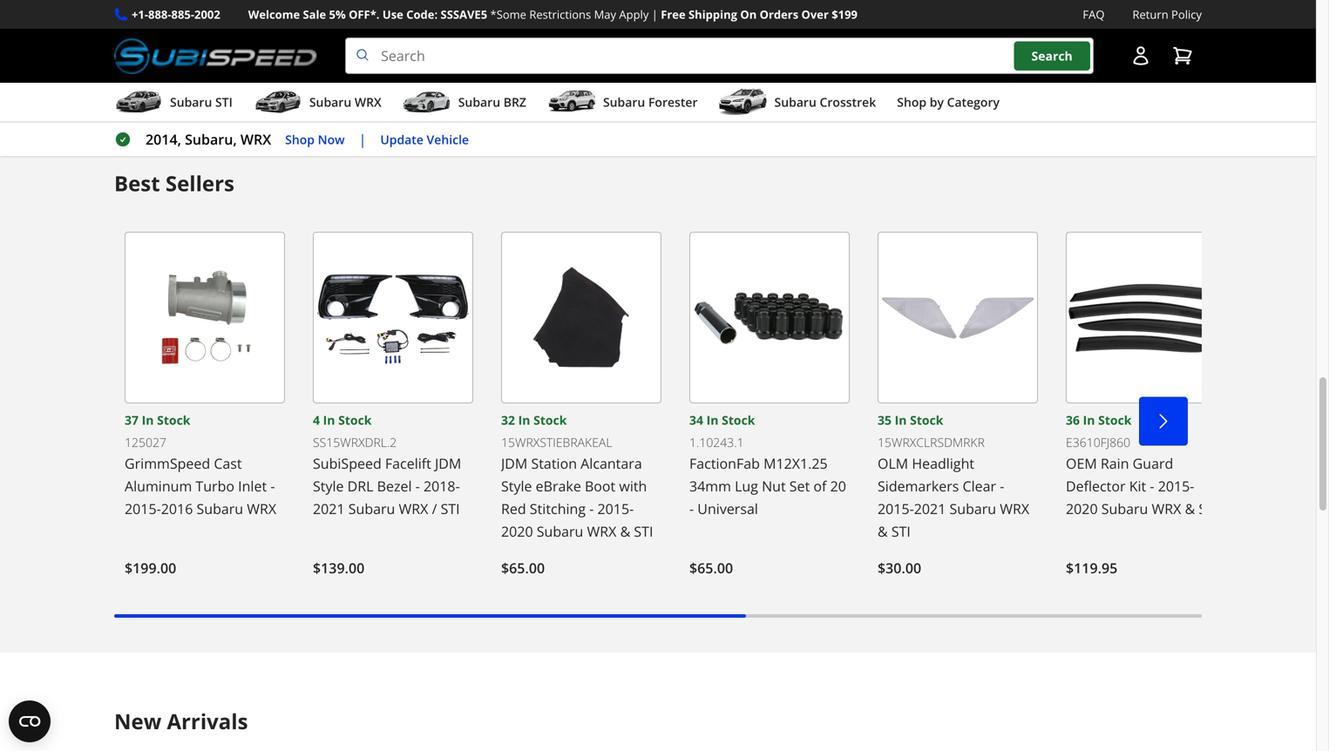 Task type: locate. For each thing, give the bounding box(es) containing it.
0 horizontal spatial style
[[313, 477, 344, 496]]

new
[[114, 708, 161, 736]]

in
[[142, 412, 154, 429], [323, 412, 335, 429], [518, 412, 530, 429], [707, 412, 719, 429], [895, 412, 907, 429], [1083, 412, 1095, 429]]

in inside 36 in stock e3610fj860 oem rain guard deflector kit - 2015- 2020 subaru wrx & sti
[[1083, 412, 1095, 429]]

2020 down red
[[501, 522, 533, 541]]

2021 down 'subispeed'
[[313, 500, 345, 518]]

stock inside 37 in stock 125027 grimmspeed cast aluminum turbo inlet - 2015-2016 subaru wrx
[[157, 412, 190, 429]]

0 vertical spatial 2020
[[1066, 500, 1098, 518]]

rain
[[1101, 454, 1129, 473]]

5 in from the left
[[895, 412, 907, 429]]

shop now link up a subaru crosstrek thumbnail image on the top of page
[[684, 21, 779, 59]]

2 stock from the left
[[338, 412, 372, 429]]

subaru down stitching
[[537, 522, 584, 541]]

& inside 32 in stock 15wrxstiebrakeal jdm station alcantara style ebrake boot with red stitching - 2015- 2020 subaru wrx & sti
[[620, 522, 631, 541]]

boot
[[585, 477, 616, 496]]

stock up 15wrxclrsdmrkr
[[910, 412, 944, 429]]

shop inside 'link'
[[149, 31, 179, 48]]

grimmspeed inside 37 in stock 125027 grimmspeed cast aluminum turbo inlet - 2015-2016 subaru wrx
[[125, 454, 210, 473]]

32 in stock 15wrxstiebrakeal jdm station alcantara style ebrake boot with red stitching - 2015- 2020 subaru wrx & sti
[[501, 412, 653, 541]]

jdm up 2018-
[[435, 454, 461, 473]]

4 in from the left
[[707, 412, 719, 429]]

1 jdm from the left
[[435, 454, 461, 473]]

stock up 125027
[[157, 412, 190, 429]]

shop down shipping
[[702, 31, 731, 48]]

now for topmost shop now link
[[734, 31, 761, 48]]

1 horizontal spatial jdm
[[501, 454, 528, 473]]

0 horizontal spatial now
[[318, 131, 345, 148]]

2015- down boot
[[598, 500, 634, 518]]

1 horizontal spatial shop now
[[702, 31, 761, 48]]

brz
[[504, 94, 527, 110]]

1 horizontal spatial 2020
[[1066, 500, 1098, 518]]

deflector
[[1066, 477, 1126, 496]]

- inside 32 in stock 15wrxstiebrakeal jdm station alcantara style ebrake boot with red stitching - 2015- 2020 subaru wrx & sti
[[590, 500, 594, 518]]

in inside 37 in stock 125027 grimmspeed cast aluminum turbo inlet - 2015-2016 subaru wrx
[[142, 412, 154, 429]]

in right 4 on the bottom left of page
[[323, 412, 335, 429]]

update vehicle button
[[380, 130, 469, 150]]

shop now link down subaru wrx dropdown button
[[285, 130, 345, 150]]

1 $65.00 from the left
[[501, 559, 545, 578]]

open widget image
[[9, 701, 51, 743]]

stock for jdm
[[534, 412, 567, 429]]

15wrxstiebrakeal
[[501, 434, 612, 451]]

in right 36
[[1083, 412, 1095, 429]]

-
[[271, 477, 275, 496], [416, 477, 420, 496], [1000, 477, 1005, 496], [1150, 477, 1155, 496], [590, 500, 594, 518], [690, 500, 694, 518]]

style up red
[[501, 477, 532, 496]]

6 stock from the left
[[1099, 412, 1132, 429]]

- right bezel
[[416, 477, 420, 496]]

in right 32
[[518, 412, 530, 429]]

1 2021 from the left
[[313, 500, 345, 518]]

now for left shop now link
[[318, 131, 345, 148]]

5%
[[329, 7, 346, 22]]

2015-
[[1158, 477, 1195, 496], [125, 500, 161, 518], [598, 500, 634, 518], [878, 500, 914, 518]]

wrx inside the '35 in stock 15wrxclrsdmrkr olm headlight sidemarkers clear - 2015-2021 subaru wrx & sti'
[[1000, 500, 1030, 518]]

search button
[[1014, 41, 1090, 71]]

0 horizontal spatial &
[[620, 522, 631, 541]]

1 horizontal spatial shop now link
[[684, 21, 779, 59]]

2015- down aluminum
[[125, 500, 161, 518]]

stock inside 4 in stock ss15wrxdrl.2 subispeed facelift jdm style drl bezel - 2018- 2021 subaru wrx / sti
[[338, 412, 372, 429]]

stock up e3610fj860
[[1099, 412, 1132, 429]]

0 horizontal spatial shop now
[[285, 131, 345, 148]]

5 stock from the left
[[910, 412, 944, 429]]

0 horizontal spatial 2021
[[313, 500, 345, 518]]

- inside the '35 in stock 15wrxclrsdmrkr olm headlight sidemarkers clear - 2015-2021 subaru wrx & sti'
[[1000, 477, 1005, 496]]

in right 37
[[142, 412, 154, 429]]

stock inside the '35 in stock 15wrxclrsdmrkr olm headlight sidemarkers clear - 2015-2021 subaru wrx & sti'
[[910, 412, 944, 429]]

shop now down the on
[[702, 31, 761, 48]]

m12x1.25
[[764, 454, 828, 473]]

1 horizontal spatial 2021
[[914, 500, 946, 518]]

wrx inside dropdown button
[[355, 94, 382, 110]]

2 jdm from the left
[[501, 454, 528, 473]]

policy
[[1172, 7, 1202, 22]]

1 vertical spatial grimmspeed
[[125, 454, 210, 473]]

kit
[[1130, 477, 1147, 496]]

sale
[[303, 7, 326, 22]]

subaru inside 32 in stock 15wrxstiebrakeal jdm station alcantara style ebrake boot with red stitching - 2015- 2020 subaru wrx & sti
[[537, 522, 584, 541]]

in inside the '35 in stock 15wrxclrsdmrkr olm headlight sidemarkers clear - 2015-2021 subaru wrx & sti'
[[895, 412, 907, 429]]

update vehicle
[[380, 131, 469, 148]]

now down subaru wrx dropdown button
[[318, 131, 345, 148]]

1 vertical spatial shop now link
[[285, 130, 345, 150]]

| left free
[[652, 7, 658, 22]]

stock for subispeed
[[338, 412, 372, 429]]

wrx inside 4 in stock ss15wrxdrl.2 subispeed facelift jdm style drl bezel - 2018- 2021 subaru wrx / sti
[[399, 500, 428, 518]]

shop grimmspeed link
[[132, 21, 276, 59]]

subaru sti button
[[114, 86, 233, 121]]

jdm
[[435, 454, 461, 473], [501, 454, 528, 473]]

2 style from the left
[[501, 477, 532, 496]]

stock inside 36 in stock e3610fj860 oem rain guard deflector kit - 2015- 2020 subaru wrx & sti
[[1099, 412, 1132, 429]]

$65.00 for jdm station alcantara style ebrake boot with red stitching - 2015- 2020 subaru wrx & sti
[[501, 559, 545, 578]]

shop now for topmost shop now link
[[702, 31, 761, 48]]

sti inside 36 in stock e3610fj860 oem rain guard deflector kit - 2015- 2020 subaru wrx & sti
[[1199, 500, 1218, 518]]

subaru right the a subaru wrx thumbnail image
[[309, 94, 352, 110]]

jdm station alcantara style ebrake boot with red stitching - 2015-2020 subaru wrx & sti image
[[501, 232, 662, 404]]

2021 inside 4 in stock ss15wrxdrl.2 subispeed facelift jdm style drl bezel - 2018- 2021 subaru wrx / sti
[[313, 500, 345, 518]]

stock for olm
[[910, 412, 944, 429]]

0 vertical spatial grimmspeed
[[182, 31, 259, 48]]

0 vertical spatial |
[[652, 7, 658, 22]]

subaru left forester
[[603, 94, 645, 110]]

jdm left station
[[501, 454, 528, 473]]

1 vertical spatial now
[[318, 131, 345, 148]]

36
[[1066, 412, 1080, 429]]

subispeed logo image
[[114, 38, 317, 74]]

subaru inside 36 in stock e3610fj860 oem rain guard deflector kit - 2015- 2020 subaru wrx & sti
[[1102, 500, 1149, 518]]

1 horizontal spatial |
[[652, 7, 658, 22]]

subaru down the clear
[[950, 500, 997, 518]]

vehicle
[[427, 131, 469, 148]]

now
[[734, 31, 761, 48], [318, 131, 345, 148]]

style inside 32 in stock 15wrxstiebrakeal jdm station alcantara style ebrake boot with red stitching - 2015- 2020 subaru wrx & sti
[[501, 477, 532, 496]]

style
[[313, 477, 344, 496], [501, 477, 532, 496]]

0 horizontal spatial |
[[359, 130, 366, 149]]

2021 down "sidemarkers"
[[914, 500, 946, 518]]

factionfab
[[690, 454, 760, 473]]

use
[[383, 7, 404, 22]]

subaru brz
[[458, 94, 527, 110]]

style inside 4 in stock ss15wrxdrl.2 subispeed facelift jdm style drl bezel - 2018- 2021 subaru wrx / sti
[[313, 477, 344, 496]]

- right kit
[[1150, 477, 1155, 496]]

in for oem
[[1083, 412, 1095, 429]]

in inside 34 in stock 1.10243.1 factionfab m12x1.25 34mm lug nut set of 20 - universal
[[707, 412, 719, 429]]

stock inside 32 in stock 15wrxstiebrakeal jdm station alcantara style ebrake boot with red stitching - 2015- 2020 subaru wrx & sti
[[534, 412, 567, 429]]

885-
[[171, 7, 194, 22]]

& inside the '35 in stock 15wrxclrsdmrkr olm headlight sidemarkers clear - 2015-2021 subaru wrx & sti'
[[878, 522, 888, 541]]

shop now
[[702, 31, 761, 48], [285, 131, 345, 148]]

grimmspeed
[[182, 31, 259, 48], [125, 454, 210, 473]]

universal
[[698, 500, 758, 518]]

olm headlight sidemarkers clear - 2015-2021 subaru wrx & sti image
[[878, 232, 1038, 404]]

shop for left shop now link
[[285, 131, 315, 148]]

- right the clear
[[1000, 477, 1005, 496]]

shop now down subaru wrx dropdown button
[[285, 131, 345, 148]]

3 in from the left
[[518, 412, 530, 429]]

1 horizontal spatial style
[[501, 477, 532, 496]]

&
[[1185, 500, 1195, 518], [620, 522, 631, 541], [878, 522, 888, 541]]

$65.00 down red
[[501, 559, 545, 578]]

2 $65.00 from the left
[[690, 559, 733, 578]]

stock
[[157, 412, 190, 429], [338, 412, 372, 429], [534, 412, 567, 429], [722, 412, 755, 429], [910, 412, 944, 429], [1099, 412, 1132, 429]]

stock up 15wrxstiebrakeal
[[534, 412, 567, 429]]

1 horizontal spatial $65.00
[[690, 559, 733, 578]]

subaru down turbo at left
[[197, 500, 243, 518]]

1 style from the left
[[313, 477, 344, 496]]

$65.00 down universal
[[690, 559, 733, 578]]

in right 35
[[895, 412, 907, 429]]

stock up ss15wrxdrl.2
[[338, 412, 372, 429]]

wrx
[[355, 94, 382, 110], [241, 130, 271, 149], [247, 500, 277, 518], [399, 500, 428, 518], [1000, 500, 1030, 518], [1152, 500, 1182, 518], [587, 522, 617, 541]]

style down 'subispeed'
[[313, 477, 344, 496]]

subaru wrx button
[[254, 86, 382, 121]]

| left update
[[359, 130, 366, 149]]

in inside 4 in stock ss15wrxdrl.2 subispeed facelift jdm style drl bezel - 2018- 2021 subaru wrx / sti
[[323, 412, 335, 429]]

2020
[[1066, 500, 1098, 518], [501, 522, 533, 541]]

- down 34mm
[[690, 500, 694, 518]]

2015- inside 36 in stock e3610fj860 oem rain guard deflector kit - 2015- 2020 subaru wrx & sti
[[1158, 477, 1195, 496]]

shop now link
[[684, 21, 779, 59], [285, 130, 345, 150]]

1 vertical spatial 2020
[[501, 522, 533, 541]]

15wrxclrsdmrkr
[[878, 434, 985, 451]]

- inside 4 in stock ss15wrxdrl.2 subispeed facelift jdm style drl bezel - 2018- 2021 subaru wrx / sti
[[416, 477, 420, 496]]

grimmspeed down 2002
[[182, 31, 259, 48]]

cast
[[214, 454, 242, 473]]

888-
[[148, 7, 171, 22]]

bezel
[[377, 477, 412, 496]]

apply
[[619, 7, 649, 22]]

2020 down deflector in the right of the page
[[1066, 500, 1098, 518]]

grimmspeed cast aluminum turbo inlet - 2015-2016 subaru wrx image
[[125, 232, 285, 404]]

- right inlet
[[271, 477, 275, 496]]

oem rain guard deflector kit - 2015-2020 subaru wrx & sti image
[[1066, 232, 1227, 404]]

0 vertical spatial shop now
[[702, 31, 761, 48]]

2 2021 from the left
[[914, 500, 946, 518]]

grimmspeed inside 'link'
[[182, 31, 259, 48]]

station
[[531, 454, 577, 473]]

shop left the "by"
[[897, 94, 927, 110]]

in inside 32 in stock 15wrxstiebrakeal jdm station alcantara style ebrake boot with red stitching - 2015- 2020 subaru wrx & sti
[[518, 412, 530, 429]]

stock up the '1.10243.1'
[[722, 412, 755, 429]]

3 stock from the left
[[534, 412, 567, 429]]

jdm inside 32 in stock 15wrxstiebrakeal jdm station alcantara style ebrake boot with red stitching - 2015- 2020 subaru wrx & sti
[[501, 454, 528, 473]]

style for jdm
[[501, 477, 532, 496]]

- inside 36 in stock e3610fj860 oem rain guard deflector kit - 2015- 2020 subaru wrx & sti
[[1150, 477, 1155, 496]]

2015- inside 32 in stock 15wrxstiebrakeal jdm station alcantara style ebrake boot with red stitching - 2015- 2020 subaru wrx & sti
[[598, 500, 634, 518]]

shop down 888-
[[149, 31, 179, 48]]

shop now for left shop now link
[[285, 131, 345, 148]]

in right the 34
[[707, 412, 719, 429]]

stock for grimmspeed
[[157, 412, 190, 429]]

- inside 37 in stock 125027 grimmspeed cast aluminum turbo inlet - 2015-2016 subaru wrx
[[271, 477, 275, 496]]

- down boot
[[590, 500, 594, 518]]

37
[[125, 412, 139, 429]]

subaru left brz
[[458, 94, 501, 110]]

factionfab m12x1.25 34mm lug nut set of 20 - universal image
[[690, 232, 850, 404]]

1 in from the left
[[142, 412, 154, 429]]

2020 inside 36 in stock e3610fj860 oem rain guard deflector kit - 2015- 2020 subaru wrx & sti
[[1066, 500, 1098, 518]]

0 horizontal spatial shop now link
[[285, 130, 345, 150]]

0 horizontal spatial 2020
[[501, 522, 533, 541]]

now down the on
[[734, 31, 761, 48]]

0 horizontal spatial jdm
[[435, 454, 461, 473]]

1 horizontal spatial now
[[734, 31, 761, 48]]

1 vertical spatial shop now
[[285, 131, 345, 148]]

1 horizontal spatial &
[[878, 522, 888, 541]]

0 horizontal spatial $65.00
[[501, 559, 545, 578]]

36 in stock e3610fj860 oem rain guard deflector kit - 2015- 2020 subaru wrx & sti
[[1066, 412, 1218, 518]]

best
[[114, 169, 160, 198]]

stock inside 34 in stock 1.10243.1 factionfab m12x1.25 34mm lug nut set of 20 - universal
[[722, 412, 755, 429]]

0 vertical spatial now
[[734, 31, 761, 48]]

arrivals
[[167, 708, 248, 736]]

subaru
[[170, 94, 212, 110], [309, 94, 352, 110], [458, 94, 501, 110], [603, 94, 645, 110], [775, 94, 817, 110], [197, 500, 243, 518], [349, 500, 395, 518], [950, 500, 997, 518], [1102, 500, 1149, 518], [537, 522, 584, 541]]

grimmspeed up aluminum
[[125, 454, 210, 473]]

alcantara
[[581, 454, 642, 473]]

sti inside 4 in stock ss15wrxdrl.2 subispeed facelift jdm style drl bezel - 2018- 2021 subaru wrx / sti
[[441, 500, 460, 518]]

2 in from the left
[[323, 412, 335, 429]]

shop down subaru wrx dropdown button
[[285, 131, 315, 148]]

2021
[[313, 500, 345, 518], [914, 500, 946, 518]]

1 stock from the left
[[157, 412, 190, 429]]

subaru down kit
[[1102, 500, 1149, 518]]

drl
[[348, 477, 374, 496]]

2015- down "sidemarkers"
[[878, 500, 914, 518]]

e3610fj860
[[1066, 434, 1131, 451]]

2015- down guard
[[1158, 477, 1195, 496]]

2 horizontal spatial &
[[1185, 500, 1195, 518]]

a subaru brz thumbnail image image
[[403, 89, 451, 115]]

4 stock from the left
[[722, 412, 755, 429]]

return policy
[[1133, 7, 1202, 22]]

a subaru crosstrek thumbnail image image
[[719, 89, 768, 115]]

wrx inside 32 in stock 15wrxstiebrakeal jdm station alcantara style ebrake boot with red stitching - 2015- 2020 subaru wrx & sti
[[587, 522, 617, 541]]

welcome sale 5% off*. use code: sssave5 *some restrictions may apply | free shipping on orders over $199
[[248, 7, 858, 22]]

6 in from the left
[[1083, 412, 1095, 429]]

subaru down drl
[[349, 500, 395, 518]]



Task type: describe. For each thing, give the bounding box(es) containing it.
34mm
[[690, 477, 731, 496]]

nut
[[762, 477, 786, 496]]

2018-
[[424, 477, 460, 496]]

orders
[[760, 7, 799, 22]]

by
[[930, 94, 944, 110]]

sellers
[[166, 169, 234, 198]]

125027
[[125, 434, 166, 451]]

+1-888-885-2002
[[132, 7, 220, 22]]

4 in stock ss15wrxdrl.2 subispeed facelift jdm style drl bezel - 2018- 2021 subaru wrx / sti
[[313, 412, 461, 518]]

+1-888-885-2002 link
[[132, 5, 220, 24]]

4
[[313, 412, 320, 429]]

subaru crosstrek
[[775, 94, 876, 110]]

stock for factionfab
[[722, 412, 755, 429]]

& inside 36 in stock e3610fj860 oem rain guard deflector kit - 2015- 2020 subaru wrx & sti
[[1185, 500, 1195, 518]]

ss15wrxdrl.2
[[313, 434, 397, 451]]

2016
[[161, 500, 193, 518]]

wrx inside 36 in stock e3610fj860 oem rain guard deflector kit - 2015- 2020 subaru wrx & sti
[[1152, 500, 1182, 518]]

subaru up 2014, subaru, wrx
[[170, 94, 212, 110]]

welcome
[[248, 7, 300, 22]]

37 in stock 125027 grimmspeed cast aluminum turbo inlet - 2015-2016 subaru wrx
[[125, 412, 277, 518]]

red
[[501, 500, 526, 518]]

sti inside 32 in stock 15wrxstiebrakeal jdm station alcantara style ebrake boot with red stitching - 2015- 2020 subaru wrx & sti
[[634, 522, 653, 541]]

free
[[661, 7, 686, 22]]

search
[[1032, 47, 1073, 64]]

shop grimmspeed
[[149, 31, 259, 48]]

in for olm
[[895, 412, 907, 429]]

2014,
[[146, 130, 181, 149]]

shop by category
[[897, 94, 1000, 110]]

turbo
[[196, 477, 235, 496]]

stitching
[[530, 500, 586, 518]]

2021 inside the '35 in stock 15wrxclrsdmrkr olm headlight sidemarkers clear - 2015-2021 subaru wrx & sti'
[[914, 500, 946, 518]]

35
[[878, 412, 892, 429]]

$199
[[832, 7, 858, 22]]

$199.00
[[125, 559, 176, 578]]

1 vertical spatial |
[[359, 130, 366, 149]]

aluminum
[[125, 477, 192, 496]]

inlet
[[238, 477, 267, 496]]

/
[[432, 500, 437, 518]]

subispeed facelift jdm style drl bezel - 2018-2021 subaru wrx / sti image
[[313, 232, 473, 404]]

2015- inside the '35 in stock 15wrxclrsdmrkr olm headlight sidemarkers clear - 2015-2021 subaru wrx & sti'
[[878, 500, 914, 518]]

subaru,
[[185, 130, 237, 149]]

code:
[[406, 7, 438, 22]]

subaru sti
[[170, 94, 233, 110]]

shop for shop grimmspeed 'link'
[[149, 31, 179, 48]]

35 in stock 15wrxclrsdmrkr olm headlight sidemarkers clear - 2015-2021 subaru wrx & sti
[[878, 412, 1030, 541]]

subaru forester button
[[547, 86, 698, 121]]

with
[[619, 477, 647, 496]]

shop by category button
[[897, 86, 1000, 121]]

over
[[802, 7, 829, 22]]

in for factionfab
[[707, 412, 719, 429]]

sti inside dropdown button
[[215, 94, 233, 110]]

lug
[[735, 477, 758, 496]]

faq
[[1083, 7, 1105, 22]]

a subaru wrx thumbnail image image
[[254, 89, 302, 115]]

- inside 34 in stock 1.10243.1 factionfab m12x1.25 34mm lug nut set of 20 - universal
[[690, 500, 694, 518]]

1.10243.1
[[690, 434, 744, 451]]

a subaru sti thumbnail image image
[[114, 89, 163, 115]]

crosstrek
[[820, 94, 876, 110]]

a subaru forester thumbnail image image
[[547, 89, 596, 115]]

shipping
[[689, 7, 738, 22]]

set
[[790, 477, 810, 496]]

2002
[[194, 7, 220, 22]]

20
[[830, 477, 846, 496]]

in for grimmspeed
[[142, 412, 154, 429]]

*some
[[490, 7, 527, 22]]

34 in stock 1.10243.1 factionfab m12x1.25 34mm lug nut set of 20 - universal
[[690, 412, 846, 518]]

$30.00
[[878, 559, 922, 578]]

new arrivals
[[114, 708, 248, 736]]

best sellers
[[114, 169, 234, 198]]

subaru right a subaru crosstrek thumbnail image on the top of page
[[775, 94, 817, 110]]

update
[[380, 131, 424, 148]]

$139.00
[[313, 559, 365, 578]]

2015- inside 37 in stock 125027 grimmspeed cast aluminum turbo inlet - 2015-2016 subaru wrx
[[125, 500, 161, 518]]

button image
[[1131, 45, 1152, 66]]

subaru inside 4 in stock ss15wrxdrl.2 subispeed facelift jdm style drl bezel - 2018- 2021 subaru wrx / sti
[[349, 500, 395, 518]]

may
[[594, 7, 616, 22]]

2020 inside 32 in stock 15wrxstiebrakeal jdm station alcantara style ebrake boot with red stitching - 2015- 2020 subaru wrx & sti
[[501, 522, 533, 541]]

off*.
[[349, 7, 380, 22]]

on
[[740, 7, 757, 22]]

headlight
[[912, 454, 975, 473]]

return
[[1133, 7, 1169, 22]]

ebrake
[[536, 477, 581, 496]]

of
[[814, 477, 827, 496]]

2014, subaru, wrx
[[146, 130, 271, 149]]

wrx inside 37 in stock 125027 grimmspeed cast aluminum turbo inlet - 2015-2016 subaru wrx
[[247, 500, 277, 518]]

sssave5
[[441, 7, 487, 22]]

in for jdm
[[518, 412, 530, 429]]

search input field
[[345, 38, 1094, 74]]

$119.95
[[1066, 559, 1118, 578]]

shop inside dropdown button
[[897, 94, 927, 110]]

oem
[[1066, 454, 1097, 473]]

32
[[501, 412, 515, 429]]

in for subispeed
[[323, 412, 335, 429]]

return policy link
[[1133, 5, 1202, 24]]

shop for topmost shop now link
[[702, 31, 731, 48]]

sti inside the '35 in stock 15wrxclrsdmrkr olm headlight sidemarkers clear - 2015-2021 subaru wrx & sti'
[[892, 522, 911, 541]]

$65.00 for factionfab m12x1.25 34mm lug nut set of 20 - universal
[[690, 559, 733, 578]]

subaru inside the '35 in stock 15wrxclrsdmrkr olm headlight sidemarkers clear - 2015-2021 subaru wrx & sti'
[[950, 500, 997, 518]]

0 vertical spatial shop now link
[[684, 21, 779, 59]]

stock for oem
[[1099, 412, 1132, 429]]

34
[[690, 412, 704, 429]]

category
[[947, 94, 1000, 110]]

guard
[[1133, 454, 1174, 473]]

jdm inside 4 in stock ss15wrxdrl.2 subispeed facelift jdm style drl bezel - 2018- 2021 subaru wrx / sti
[[435, 454, 461, 473]]

style for subispeed
[[313, 477, 344, 496]]

subispeed
[[313, 454, 382, 473]]

clear
[[963, 477, 997, 496]]

subaru inside 37 in stock 125027 grimmspeed cast aluminum turbo inlet - 2015-2016 subaru wrx
[[197, 500, 243, 518]]



Task type: vqa. For each thing, say whether or not it's contained in the screenshot.
'of'
yes



